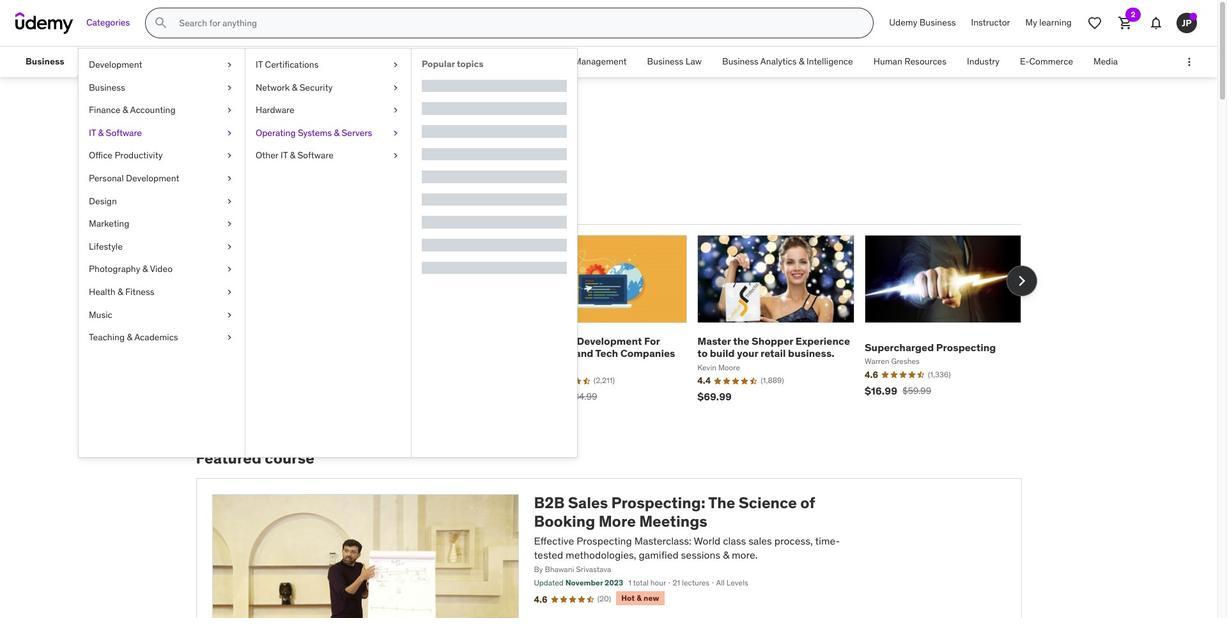 Task type: describe. For each thing, give the bounding box(es) containing it.
commerce
[[1030, 56, 1074, 67]]

xsmall image for network & security
[[391, 82, 401, 94]]

xsmall image for development
[[224, 59, 235, 71]]

productivity
[[115, 150, 163, 161]]

xsmall image for personal development
[[224, 173, 235, 185]]

operating systems & servers
[[256, 127, 372, 139]]

for
[[644, 335, 660, 348]]

udemy business link
[[882, 8, 964, 38]]

xsmall image for design
[[224, 195, 235, 208]]

more.
[[732, 549, 758, 562]]

notifications image
[[1149, 15, 1164, 31]]

featured course
[[196, 449, 315, 469]]

prospecting inside the "b2b sales prospecting: the science of booking more meetings effective prospecting masterclass: world class sales process, time- tested methodologies, gamified sessions & more. by bhawani srivastava"
[[577, 535, 632, 548]]

entrepreneurship
[[96, 56, 166, 67]]

supercharged
[[865, 341, 934, 354]]

health & fitness link
[[79, 281, 245, 304]]

popular topics
[[422, 58, 484, 70]]

intelligence
[[807, 56, 853, 67]]

(20)
[[598, 595, 611, 604]]

my
[[1026, 17, 1038, 28]]

hot
[[622, 594, 635, 604]]

1 vertical spatial software
[[298, 150, 334, 161]]

0 vertical spatial software
[[106, 127, 142, 139]]

all levels
[[716, 579, 749, 588]]

1 total hour
[[629, 579, 666, 588]]

hardware
[[256, 104, 295, 116]]

carousel element
[[196, 235, 1037, 420]]

teaching & academics link
[[79, 327, 245, 350]]

popular
[[225, 202, 263, 214]]

operating systems & servers link
[[246, 122, 411, 145]]

business analytics & intelligence link
[[712, 47, 864, 77]]

time-
[[815, 535, 840, 548]]

bhawani
[[545, 565, 574, 575]]

methodologies,
[[566, 549, 637, 562]]

experience
[[796, 335, 850, 348]]

to inside master the shopper experience to build your retail business.
[[698, 347, 708, 360]]

media
[[1094, 56, 1118, 67]]

next image
[[1012, 271, 1032, 291]]

development link
[[79, 54, 245, 76]]

xsmall image for other it & software
[[391, 150, 401, 162]]

xsmall image for it & software
[[224, 127, 235, 140]]

b2b sales prospecting: the science of booking more meetings effective prospecting masterclass: world class sales process, time- tested methodologies, gamified sessions & more. by bhawani srivastava
[[534, 494, 840, 575]]

effective
[[534, 535, 574, 548]]

academics
[[134, 332, 178, 343]]

hour
[[651, 579, 666, 588]]

gamified
[[639, 549, 679, 562]]

2 link
[[1111, 8, 1141, 38]]

development for personal
[[126, 173, 179, 184]]

lectures
[[682, 579, 710, 588]]

finance
[[89, 104, 120, 116]]

it for it & software
[[89, 127, 96, 139]]

xsmall image for office productivity
[[224, 150, 235, 162]]

management link
[[260, 47, 333, 77]]

sessions
[[681, 549, 721, 562]]

business inside business development for startups and tech companies
[[530, 335, 575, 348]]

human resources
[[874, 56, 947, 67]]

industry link
[[957, 47, 1010, 77]]

xsmall image for it certifications
[[391, 59, 401, 71]]

arrow pointing to subcategory menu links image
[[75, 47, 86, 77]]

lifestyle
[[89, 241, 123, 252]]

booking
[[534, 512, 595, 532]]

xsmall image for operating systems & servers
[[391, 127, 401, 140]]

hot & new
[[622, 594, 660, 604]]

most popular
[[199, 202, 263, 214]]

featured
[[196, 449, 262, 469]]

human resources link
[[864, 47, 957, 77]]

xsmall image for photography & video
[[224, 264, 235, 276]]

operations
[[479, 56, 523, 67]]

finance & accounting
[[89, 104, 176, 116]]

sales inside the "b2b sales prospecting: the science of booking more meetings effective prospecting masterclass: world class sales process, time- tested methodologies, gamified sessions & more. by bhawani srivastava"
[[568, 494, 608, 513]]

startups
[[530, 347, 573, 360]]

personal development link
[[79, 167, 245, 190]]

business development for startups and tech companies
[[530, 335, 675, 360]]

21 lectures
[[673, 579, 710, 588]]

process,
[[775, 535, 813, 548]]

& inside business analytics & intelligence link
[[799, 56, 805, 67]]

marketing link
[[79, 213, 245, 236]]

categories button
[[79, 8, 138, 38]]

build
[[710, 347, 735, 360]]

Search for anything text field
[[177, 12, 858, 34]]

communication
[[187, 56, 250, 67]]

supercharged prospecting link
[[865, 341, 996, 354]]

operations link
[[468, 47, 533, 77]]

udemy
[[890, 17, 918, 28]]

supercharged prospecting
[[865, 341, 996, 354]]

business left the law
[[647, 56, 684, 67]]

it & software
[[89, 127, 142, 139]]

the
[[709, 494, 736, 513]]

tech
[[596, 347, 618, 360]]

business.
[[788, 347, 835, 360]]

1 management from the left
[[270, 56, 323, 67]]

& inside operating systems & servers link
[[334, 127, 340, 139]]

prospecting inside carousel element
[[937, 341, 996, 354]]

media link
[[1084, 47, 1129, 77]]

jp
[[1182, 17, 1192, 29]]

health & fitness
[[89, 286, 154, 298]]

it & software link
[[79, 122, 245, 145]]

0 horizontal spatial to
[[259, 163, 274, 183]]

21
[[673, 579, 680, 588]]

xsmall image for music
[[224, 309, 235, 322]]

prospecting:
[[612, 494, 706, 513]]

personal
[[89, 173, 124, 184]]

industry
[[967, 56, 1000, 67]]

started
[[335, 163, 388, 183]]

retail
[[761, 347, 786, 360]]

updated
[[534, 579, 564, 588]]



Task type: locate. For each thing, give the bounding box(es) containing it.
xsmall image inside it & software link
[[224, 127, 235, 140]]

xsmall image inside "other it & software" link
[[391, 150, 401, 162]]

0 horizontal spatial business link
[[15, 47, 75, 77]]

xsmall image for teaching & academics
[[224, 332, 235, 344]]

other it & software link
[[246, 145, 411, 167]]

1 vertical spatial prospecting
[[577, 535, 632, 548]]

xsmall image inside the hardware link
[[391, 104, 401, 117]]

software up office productivity
[[106, 127, 142, 139]]

it up network
[[256, 59, 263, 70]]

more subcategory menu links image
[[1183, 56, 1196, 68]]

0 vertical spatial prospecting
[[937, 341, 996, 354]]

0 vertical spatial to
[[259, 163, 274, 183]]

development inside business development for startups and tech companies
[[577, 335, 642, 348]]

business analytics & intelligence
[[722, 56, 853, 67]]

most
[[199, 202, 223, 214]]

to left build
[[698, 347, 708, 360]]

1 vertical spatial development
[[126, 173, 179, 184]]

business development for startups and tech companies link
[[530, 335, 675, 360]]

xsmall image inside lifestyle link
[[224, 241, 235, 253]]

& right analytics
[[799, 56, 805, 67]]

2 horizontal spatial it
[[281, 150, 288, 161]]

1 horizontal spatial it
[[256, 59, 263, 70]]

wishlist image
[[1088, 15, 1103, 31]]

xsmall image inside development link
[[224, 59, 235, 71]]

& down class
[[723, 549, 730, 562]]

& right health
[[118, 286, 123, 298]]

submit search image
[[154, 15, 169, 31]]

6 xsmall image from the top
[[224, 264, 235, 276]]

by
[[534, 565, 543, 575]]

e-commerce
[[1020, 56, 1074, 67]]

xsmall image inside it certifications link
[[391, 59, 401, 71]]

xsmall image inside the marketing link
[[224, 218, 235, 231]]

law
[[686, 56, 702, 67]]

fitness
[[125, 286, 154, 298]]

1 horizontal spatial sales
[[568, 494, 608, 513]]

& inside health & fitness link
[[118, 286, 123, 298]]

0 horizontal spatial it
[[89, 127, 96, 139]]

1 horizontal spatial prospecting
[[937, 341, 996, 354]]

2 vertical spatial development
[[577, 335, 642, 348]]

software
[[106, 127, 142, 139], [298, 150, 334, 161]]

photography
[[89, 264, 140, 275]]

0 horizontal spatial management
[[270, 56, 323, 67]]

network & security link
[[246, 76, 411, 99]]

1 xsmall image from the top
[[224, 59, 235, 71]]

5 xsmall image from the top
[[224, 218, 235, 231]]

photography & video link
[[79, 259, 245, 281]]

instructor
[[972, 17, 1011, 28]]

business link up accounting
[[79, 76, 245, 99]]

personal development
[[89, 173, 179, 184]]

other
[[256, 150, 278, 161]]

you
[[306, 163, 332, 183]]

most popular button
[[196, 193, 266, 224]]

tested
[[534, 549, 563, 562]]

all
[[716, 579, 725, 588]]

my learning link
[[1018, 8, 1080, 38]]

shopper
[[752, 335, 794, 348]]

operating systems & servers element
[[411, 49, 577, 458]]

instructor link
[[964, 8, 1018, 38]]

1 vertical spatial it
[[89, 127, 96, 139]]

the
[[734, 335, 750, 348]]

business left and
[[530, 335, 575, 348]]

courses to get you started
[[196, 163, 388, 183]]

my learning
[[1026, 17, 1072, 28]]

1 horizontal spatial to
[[698, 347, 708, 360]]

& inside it & software link
[[98, 127, 104, 139]]

business up finance at the left top of page
[[89, 82, 125, 93]]

companies
[[621, 347, 675, 360]]

resources
[[905, 56, 947, 67]]

certifications
[[265, 59, 319, 70]]

& left security
[[292, 82, 298, 93]]

1 horizontal spatial business link
[[79, 76, 245, 99]]

photography & video
[[89, 264, 173, 275]]

sales courses
[[196, 107, 337, 134]]

business left arrow pointing to subcategory menu links icon
[[26, 56, 64, 67]]

4 xsmall image from the top
[[224, 195, 235, 208]]

xsmall image
[[391, 59, 401, 71], [391, 82, 401, 94], [224, 104, 235, 117], [391, 104, 401, 117], [224, 127, 235, 140], [391, 127, 401, 140], [391, 150, 401, 162], [224, 173, 235, 185], [224, 241, 235, 253], [224, 309, 235, 322], [224, 332, 235, 344]]

0 vertical spatial development
[[89, 59, 142, 70]]

& inside the "b2b sales prospecting: the science of booking more meetings effective prospecting masterclass: world class sales process, time- tested methodologies, gamified sessions & more. by bhawani srivastava"
[[723, 549, 730, 562]]

servers
[[342, 127, 372, 139]]

7 xsmall image from the top
[[224, 286, 235, 299]]

it for it certifications
[[256, 59, 263, 70]]

sales right the b2b
[[568, 494, 608, 513]]

popular
[[422, 58, 455, 70]]

1
[[629, 579, 632, 588]]

1 horizontal spatial management
[[574, 56, 627, 67]]

strategy
[[424, 56, 458, 67]]

2 management from the left
[[574, 56, 627, 67]]

xsmall image inside photography & video link
[[224, 264, 235, 276]]

video
[[150, 264, 173, 275]]

xsmall image for marketing
[[224, 218, 235, 231]]

course
[[265, 449, 315, 469]]

xsmall image inside music link
[[224, 309, 235, 322]]

science
[[739, 494, 797, 513]]

& right finance at the left top of page
[[123, 104, 128, 116]]

hardware link
[[246, 99, 411, 122]]

get
[[278, 163, 302, 183]]

udemy image
[[15, 12, 74, 34]]

shopping cart with 2 items image
[[1118, 15, 1134, 31]]

your
[[737, 347, 759, 360]]

topics
[[457, 58, 484, 70]]

business right udemy
[[920, 17, 956, 28]]

it certifications
[[256, 59, 319, 70]]

1 vertical spatial sales
[[568, 494, 608, 513]]

0 horizontal spatial sales
[[196, 107, 250, 134]]

e-
[[1020, 56, 1030, 67]]

0 vertical spatial sales
[[196, 107, 250, 134]]

srivastava
[[576, 565, 611, 575]]

& left servers
[[334, 127, 340, 139]]

development for business
[[577, 335, 642, 348]]

business link down udemy image
[[15, 47, 75, 77]]

& up 'office'
[[98, 127, 104, 139]]

xsmall image for lifestyle
[[224, 241, 235, 253]]

xsmall image for health & fitness
[[224, 286, 235, 299]]

2 xsmall image from the top
[[224, 82, 235, 94]]

2023
[[605, 579, 623, 588]]

& inside "other it & software" link
[[290, 150, 295, 161]]

music link
[[79, 304, 245, 327]]

& right hot
[[637, 594, 642, 604]]

to down other
[[259, 163, 274, 183]]

2 vertical spatial it
[[281, 150, 288, 161]]

world
[[694, 535, 721, 548]]

business strategy
[[386, 56, 458, 67]]

& up courses to get you started
[[290, 150, 295, 161]]

xsmall image
[[224, 59, 235, 71], [224, 82, 235, 94], [224, 150, 235, 162], [224, 195, 235, 208], [224, 218, 235, 231], [224, 264, 235, 276], [224, 286, 235, 299]]

xsmall image inside design 'link'
[[224, 195, 235, 208]]

master the shopper experience to build your retail business.
[[698, 335, 850, 360]]

1 vertical spatial courses
[[196, 163, 256, 183]]

xsmall image inside the network & security link
[[391, 82, 401, 94]]

project
[[543, 56, 572, 67]]

business left popular
[[386, 56, 422, 67]]

music
[[89, 309, 112, 321]]

it right other
[[281, 150, 288, 161]]

of
[[801, 494, 815, 513]]

sales left hardware
[[196, 107, 250, 134]]

software up you
[[298, 150, 334, 161]]

0 vertical spatial it
[[256, 59, 263, 70]]

xsmall image inside health & fitness link
[[224, 286, 235, 299]]

project management
[[543, 56, 627, 67]]

& inside the network & security link
[[292, 82, 298, 93]]

finance & accounting link
[[79, 99, 245, 122]]

& inside finance & accounting link
[[123, 104, 128, 116]]

management right project
[[574, 56, 627, 67]]

xsmall image inside teaching & academics 'link'
[[224, 332, 235, 344]]

design
[[89, 195, 117, 207]]

business link
[[15, 47, 75, 77], [79, 76, 245, 99]]

xsmall image for hardware
[[391, 104, 401, 117]]

you have alerts image
[[1190, 13, 1198, 20]]

xsmall image inside personal development link
[[224, 173, 235, 185]]

office
[[89, 150, 113, 161]]

xsmall image for finance & accounting
[[224, 104, 235, 117]]

& right teaching
[[127, 332, 132, 343]]

master
[[698, 335, 731, 348]]

1 horizontal spatial software
[[298, 150, 334, 161]]

design link
[[79, 190, 245, 213]]

1 vertical spatial to
[[698, 347, 708, 360]]

project management link
[[533, 47, 637, 77]]

sales
[[749, 535, 772, 548]]

xsmall image inside operating systems & servers link
[[391, 127, 401, 140]]

business strategy link
[[375, 47, 468, 77]]

& inside photography & video link
[[142, 264, 148, 275]]

communication link
[[176, 47, 260, 77]]

xsmall image inside business link
[[224, 82, 235, 94]]

0 vertical spatial courses
[[254, 107, 337, 134]]

it up 'office'
[[89, 127, 96, 139]]

class
[[723, 535, 746, 548]]

it certifications link
[[246, 54, 411, 76]]

business left analytics
[[722, 56, 759, 67]]

e-commerce link
[[1010, 47, 1084, 77]]

health
[[89, 286, 115, 298]]

3 xsmall image from the top
[[224, 150, 235, 162]]

& inside teaching & academics 'link'
[[127, 332, 132, 343]]

4.6
[[534, 595, 548, 606]]

analytics
[[761, 56, 797, 67]]

xsmall image for business
[[224, 82, 235, 94]]

0 horizontal spatial prospecting
[[577, 535, 632, 548]]

teaching
[[89, 332, 125, 343]]

total
[[633, 579, 649, 588]]

development
[[89, 59, 142, 70], [126, 173, 179, 184], [577, 335, 642, 348]]

office productivity
[[89, 150, 163, 161]]

it
[[256, 59, 263, 70], [89, 127, 96, 139], [281, 150, 288, 161]]

management up the network & security
[[270, 56, 323, 67]]

security
[[300, 82, 333, 93]]

& left video
[[142, 264, 148, 275]]

xsmall image inside 'office productivity' link
[[224, 150, 235, 162]]

sales
[[196, 107, 250, 134], [568, 494, 608, 513]]

business law
[[647, 56, 702, 67]]

xsmall image inside finance & accounting link
[[224, 104, 235, 117]]

business law link
[[637, 47, 712, 77]]

0 horizontal spatial software
[[106, 127, 142, 139]]



Task type: vqa. For each thing, say whether or not it's contained in the screenshot.
the Home
no



